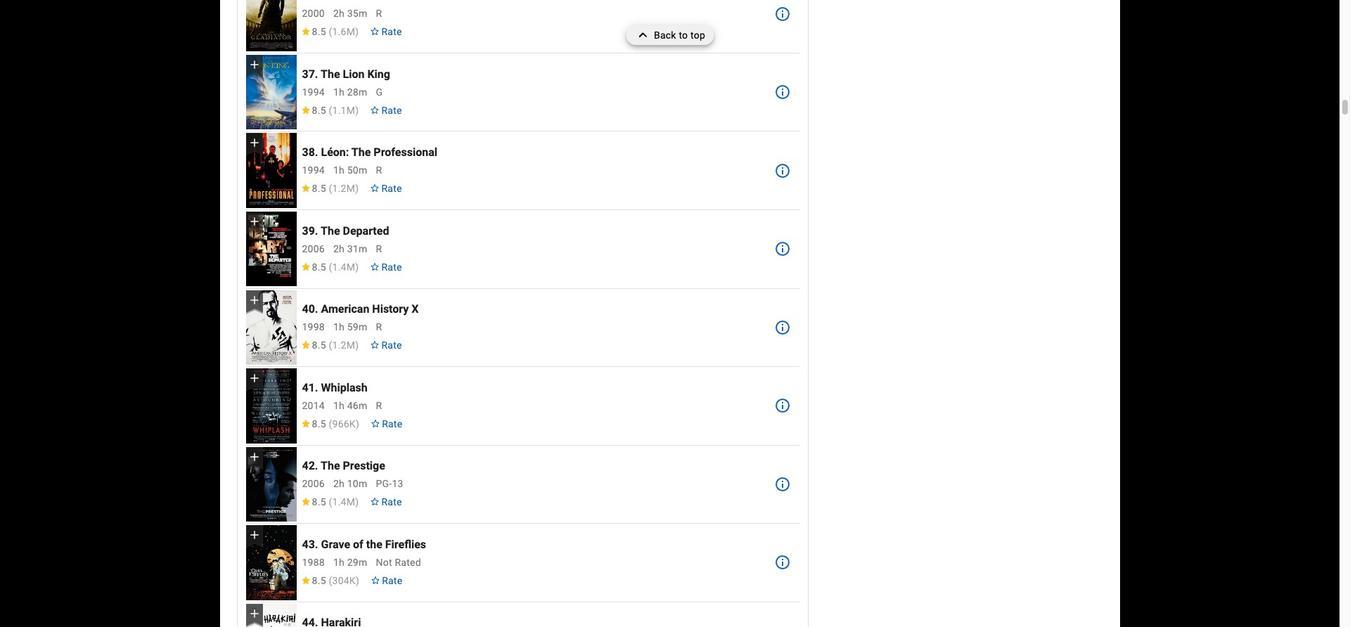 Task type: vqa. For each thing, say whether or not it's contained in the screenshot.


Task type: locate. For each thing, give the bounding box(es) containing it.
1994 for 38.
[[302, 165, 325, 176]]

imdb rating: 8.5 element down 2014
[[301, 418, 359, 430]]

8.5 down 2014
[[312, 418, 326, 430]]

2 vertical spatial 2h
[[333, 478, 345, 490]]

3 1h from the top
[[333, 322, 345, 333]]

imdb rating: 8.5 element for 39.
[[301, 261, 359, 273]]

42. the prestige link
[[302, 459, 385, 473]]

2006 for 42.
[[302, 478, 325, 490]]

7 ( from the top
[[329, 497, 332, 508]]

star inline image for 41.
[[301, 420, 310, 427]]

2006
[[302, 243, 325, 254], [302, 478, 325, 490]]

3 ) from the top
[[355, 183, 359, 194]]

2 ) from the top
[[355, 105, 359, 116]]

0 vertical spatial 8.5 ( 1.2m )
[[312, 183, 359, 194]]

rate for 37. the lion king
[[381, 105, 402, 116]]

imdb rating: 8.5 element for 38.
[[301, 183, 359, 194]]

1 2006 from the top
[[302, 243, 325, 254]]

0 vertical spatial 1.2m
[[332, 183, 355, 194]]

2h 35m
[[333, 8, 367, 19]]

the right 42.
[[321, 459, 340, 473]]

5 group from the top
[[246, 368, 296, 443]]

1994 for 37.
[[302, 86, 325, 98]]

5 ) from the top
[[355, 340, 359, 351]]

6 ) from the top
[[356, 418, 359, 430]]

see more information about the prestige image
[[774, 476, 791, 493]]

1 8.5 ( 1.4m ) from the top
[[312, 261, 359, 273]]

8.5 down 39.
[[312, 261, 326, 273]]

group left "38."
[[246, 133, 296, 208]]

group left 1998 in the bottom of the page
[[246, 290, 296, 365]]

of
[[353, 538, 363, 551]]

star border inline image right 1.6m
[[370, 27, 380, 35]]

king
[[367, 67, 390, 81]]

) for 37.
[[355, 105, 359, 116]]

grave
[[321, 538, 350, 551]]

1994 down the '37.'
[[302, 86, 325, 98]]

7 ) from the top
[[355, 497, 359, 508]]

imdb rating: 8.5 element
[[301, 26, 359, 37], [301, 105, 359, 116], [301, 183, 359, 194], [301, 261, 359, 273], [301, 340, 359, 351], [301, 418, 359, 430], [301, 497, 359, 508], [301, 575, 359, 586]]

add image for 39. the departed
[[247, 214, 261, 228]]

imdb rating: 8.5 element down "1h 28m"
[[301, 105, 359, 116]]

42. the prestige
[[302, 459, 385, 473]]

rate up history
[[381, 261, 402, 273]]

imdb rating: 8.5 element down 1988
[[301, 575, 359, 586]]

rate for 38. léon: the professional
[[381, 183, 402, 194]]

expand less image
[[634, 25, 654, 45]]

star border inline image down 38. léon: the professional link
[[370, 184, 380, 192]]

4 8.5 from the top
[[312, 261, 326, 273]]

star inline image down 2000
[[301, 27, 310, 35]]

star inline image down 42.
[[301, 498, 310, 506]]

add image down miles teller in whiplash (2014) image
[[247, 450, 261, 464]]

0 vertical spatial 8.5 ( 1.4m )
[[312, 261, 359, 273]]

2006 down 42.
[[302, 478, 325, 490]]

3 8.5 from the top
[[312, 183, 326, 194]]

2 1h from the top
[[333, 165, 345, 176]]

whiplash
[[321, 381, 368, 394]]

2 vertical spatial star border inline image
[[371, 576, 380, 584]]

2 2006 from the top
[[302, 478, 325, 490]]

1h for whiplash
[[333, 400, 345, 411]]

1 1994 from the top
[[302, 86, 325, 98]]

imdb rating: 8.5 element for 43.
[[301, 575, 359, 586]]

1.4m
[[332, 261, 355, 273], [332, 497, 355, 508]]

imdb rating: 8.5 element down 2000
[[301, 26, 359, 37]]

2 r from the top
[[376, 165, 382, 176]]

rate down professional
[[381, 183, 402, 194]]

group left the '37.'
[[246, 55, 296, 130]]

r for history
[[376, 322, 382, 333]]

3 star inline image from the top
[[301, 576, 310, 584]]

1h 50m
[[333, 165, 367, 176]]

) for 40.
[[355, 340, 359, 351]]

1998
[[302, 322, 325, 333]]

1h
[[333, 86, 345, 98], [333, 165, 345, 176], [333, 322, 345, 333], [333, 400, 345, 411], [333, 557, 345, 568]]

2006 for 39.
[[302, 243, 325, 254]]

add image for 38.
[[247, 136, 261, 150]]

3 add image from the top
[[247, 293, 261, 307]]

1h 28m
[[333, 86, 367, 98]]

4 add image from the top
[[247, 607, 261, 621]]

5 8.5 from the top
[[312, 340, 326, 351]]

8 8.5 from the top
[[312, 575, 326, 586]]

1.2m for léon:
[[332, 183, 355, 194]]

0 vertical spatial 1.4m
[[332, 261, 355, 273]]

) down 35m
[[355, 26, 359, 37]]

2h
[[333, 8, 345, 19], [333, 243, 345, 254], [333, 478, 345, 490]]

star inline image down 1998 in the bottom of the page
[[301, 341, 310, 349]]

8.5 ( 1.4m ) down 2h 10m
[[312, 497, 359, 508]]

1.6m
[[332, 26, 355, 37]]

rate button
[[364, 19, 408, 44], [364, 98, 408, 123], [364, 176, 408, 201], [364, 254, 408, 280], [364, 333, 408, 358], [365, 411, 408, 437], [364, 490, 408, 515], [365, 568, 408, 593]]

edward norton in american history x (1998) image
[[246, 290, 296, 365]]

2h left 31m on the top left of page
[[333, 243, 345, 254]]

8.5 ( 1.4m ) down 2h 31m
[[312, 261, 359, 273]]

( for 41.
[[329, 418, 332, 430]]

8.5 for 40.
[[312, 340, 326, 351]]

rate for 42. the prestige
[[381, 497, 402, 508]]

rated
[[395, 557, 421, 568]]

imdb rating: 8.5 element for 41.
[[301, 418, 359, 430]]

add image down russell crowe in gladiator (2000) image
[[247, 58, 261, 72]]

4 ) from the top
[[355, 261, 359, 273]]

2 star inline image from the top
[[301, 498, 310, 506]]

not
[[376, 557, 392, 568]]

2h 10m
[[333, 478, 367, 490]]

0 vertical spatial 2h
[[333, 8, 345, 19]]

31m
[[347, 243, 367, 254]]

star border inline image for 42. the prestige
[[370, 498, 380, 506]]

13
[[392, 478, 403, 490]]

( for 37.
[[329, 105, 332, 116]]

43. grave of the fireflies
[[302, 538, 426, 551]]

the right 39.
[[321, 224, 340, 237]]

2h for departed
[[333, 243, 345, 254]]

8.5 ( 1.4m ) for departed
[[312, 261, 359, 273]]

1 add image from the top
[[247, 136, 261, 150]]

2 1.4m from the top
[[332, 497, 355, 508]]

add image down christian bale, hugh jackman, and scarlett johansson in the prestige (2006) image
[[247, 528, 261, 542]]

2 star inline image from the top
[[301, 106, 310, 114]]

37. the lion king link
[[302, 67, 390, 81]]

imdb rating: 8.5 element down 1h 50m
[[301, 183, 359, 194]]

star inline image left 8.5 ( 1.1m )
[[301, 106, 310, 114]]

8.5 for 39.
[[312, 261, 326, 273]]

group left 42.
[[246, 447, 296, 522]]

leonardo dicaprio, jack nicholson, and matt damon in the departed (2006) image
[[246, 212, 296, 287]]

3 ( from the top
[[329, 183, 332, 194]]

star inline image for 40.
[[301, 341, 310, 349]]

7 8.5 from the top
[[312, 497, 326, 508]]

star inline image down 2014
[[301, 420, 310, 427]]

1994
[[302, 86, 325, 98], [302, 165, 325, 176]]

2h left 35m
[[333, 8, 345, 19]]

6 group from the top
[[246, 447, 296, 522]]

8.5 ( 966k )
[[312, 418, 359, 430]]

1h left 59m
[[333, 322, 345, 333]]

2 add image from the top
[[247, 214, 261, 228]]

the up 50m
[[351, 146, 371, 159]]

7 group from the top
[[246, 525, 296, 600]]

1 vertical spatial 8.5 ( 1.4m )
[[312, 497, 359, 508]]

5 ( from the top
[[329, 340, 332, 351]]

rate down pg-13
[[381, 497, 402, 508]]

1.2m down 1h 50m
[[332, 183, 355, 194]]

pg-13
[[376, 478, 403, 490]]

2 1.2m from the top
[[332, 340, 355, 351]]

1 vertical spatial star inline image
[[301, 498, 310, 506]]

2 group from the top
[[246, 133, 296, 208]]

1 1.2m from the top
[[332, 183, 355, 194]]

8.5 ( 1.4m )
[[312, 261, 359, 273], [312, 497, 359, 508]]

star border inline image down "departed"
[[370, 263, 380, 271]]

star border inline image down pg-
[[370, 498, 380, 506]]

imdb rating: 8.5 element for 40.
[[301, 340, 359, 351]]

4 ( from the top
[[329, 261, 332, 273]]

star inline image for 43.
[[301, 576, 310, 584]]

star border inline image for the
[[371, 576, 380, 584]]

1h left 28m
[[333, 86, 345, 98]]

1 1.4m from the top
[[332, 261, 355, 273]]

1 vertical spatial 1994
[[302, 165, 325, 176]]

0 vertical spatial star border inline image
[[370, 106, 380, 114]]

1 vertical spatial 8.5 ( 1.2m )
[[312, 340, 359, 351]]

1.1m
[[332, 105, 355, 116]]

1 star inline image from the top
[[301, 184, 310, 192]]

star inline image for 37.
[[301, 106, 310, 114]]

59m
[[347, 322, 367, 333]]

1.2m down 1h 59m
[[332, 340, 355, 351]]

star inline image down 1988
[[301, 576, 310, 584]]

1 8.5 ( 1.2m ) from the top
[[312, 183, 359, 194]]

39.
[[302, 224, 318, 237]]

add image for 37. the lion king
[[247, 58, 261, 72]]

5 star inline image from the top
[[301, 420, 310, 427]]

1.2m
[[332, 183, 355, 194], [332, 340, 355, 351]]

8.5 ( 1.2m ) down 1h 59m
[[312, 340, 359, 351]]

star inline image down 39.
[[301, 263, 310, 271]]

1 2h from the top
[[333, 8, 345, 19]]

4 r from the top
[[376, 322, 382, 333]]

8.5 ( 1.2m )
[[312, 183, 359, 194], [312, 340, 359, 351]]

star inline image down "38."
[[301, 184, 310, 192]]

2 vertical spatial star inline image
[[301, 576, 310, 584]]

r right 31m on the top left of page
[[376, 243, 382, 254]]

(
[[329, 26, 332, 37], [329, 105, 332, 116], [329, 183, 332, 194], [329, 261, 332, 273], [329, 340, 332, 351], [329, 418, 332, 430], [329, 497, 332, 508], [329, 575, 332, 586]]

rate for 41. whiplash
[[382, 418, 402, 430]]

8.5 left 1.1m
[[312, 105, 326, 116]]

39. the departed link
[[302, 224, 389, 238]]

add image for 42.
[[247, 450, 261, 464]]

x
[[412, 302, 419, 316]]

g
[[376, 86, 383, 98]]

3 group from the top
[[246, 212, 296, 287]]

40. american history x
[[302, 302, 419, 316]]

43. grave of the fireflies link
[[302, 538, 426, 551]]

christian bale, hugh jackman, and scarlett johansson in the prestige (2006) image
[[246, 447, 296, 522]]

star border inline image down not in the bottom of the page
[[371, 576, 380, 584]]

) down 50m
[[355, 183, 359, 194]]

russell crowe in gladiator (2000) image
[[246, 0, 296, 51]]

1 1h from the top
[[333, 86, 345, 98]]

star inline image
[[301, 27, 310, 35], [301, 106, 310, 114], [301, 263, 310, 271], [301, 341, 310, 349], [301, 420, 310, 427]]

1 group from the top
[[246, 55, 296, 130]]

2 1994 from the top
[[302, 165, 325, 176]]

8.5 down 42.
[[312, 497, 326, 508]]

) down 59m
[[355, 340, 359, 351]]

) down 46m
[[356, 418, 359, 430]]

rate for 43. grave of the fireflies
[[382, 575, 402, 586]]

1 vertical spatial star border inline image
[[370, 184, 380, 192]]

add image down corinne orr, ayano shiraishi, tsutomu tatsumi, j. robert spencer, emily neves, and adam gibbs in grave of the fireflies (1988) image
[[247, 607, 261, 621]]

r right 46m
[[376, 400, 382, 411]]

add image
[[247, 58, 261, 72], [247, 214, 261, 228], [247, 293, 261, 307], [247, 607, 261, 621]]

imdb rating: 8.5 element down 2h 10m
[[301, 497, 359, 508]]

1h left 46m
[[333, 400, 345, 411]]

group for 40. american history x
[[246, 290, 296, 365]]

) for 38.
[[355, 183, 359, 194]]

group for 39. the departed
[[246, 212, 296, 287]]

star border inline image down 40. american history x 'link' at the left of page
[[370, 341, 380, 349]]

see more information about léon: the professional image
[[774, 162, 791, 179]]

pg-
[[376, 478, 392, 490]]

add image down the matthew broderick in the lion king (1994) image
[[247, 136, 261, 150]]

3 r from the top
[[376, 243, 382, 254]]

see more information about american history x image
[[774, 319, 791, 336]]

r right 35m
[[376, 8, 382, 19]]

8 imdb rating: 8.5 element from the top
[[301, 575, 359, 586]]

2 8.5 ( 1.2m ) from the top
[[312, 340, 359, 351]]

add image down leonardo dicaprio, jack nicholson, and matt damon in the departed (2006) image on the top left of page
[[247, 293, 261, 307]]

star inline image
[[301, 184, 310, 192], [301, 498, 310, 506], [301, 576, 310, 584]]

8.5 ( 1.1m )
[[312, 105, 359, 116]]

6 ( from the top
[[329, 418, 332, 430]]

harakiri (1962) image
[[246, 604, 296, 627]]

group
[[246, 55, 296, 130], [246, 133, 296, 208], [246, 212, 296, 287], [246, 290, 296, 365], [246, 368, 296, 443], [246, 447, 296, 522], [246, 525, 296, 600], [246, 604, 296, 627]]

star border inline image
[[370, 106, 380, 114], [370, 184, 380, 192], [371, 576, 380, 584]]

group left 2014
[[246, 368, 296, 443]]

4 imdb rating: 8.5 element from the top
[[301, 261, 359, 273]]

to
[[679, 30, 688, 41]]

0 vertical spatial 2006
[[302, 243, 325, 254]]

1 vertical spatial 2006
[[302, 478, 325, 490]]

3 imdb rating: 8.5 element from the top
[[301, 183, 359, 194]]

imdb rating: 8.5 element down 1998 in the bottom of the page
[[301, 340, 359, 351]]

the inside 'link'
[[321, 224, 340, 237]]

8.5 down "38."
[[312, 183, 326, 194]]

the for lion
[[321, 67, 340, 81]]

2 2h from the top
[[333, 243, 345, 254]]

1 vertical spatial 1.4m
[[332, 497, 355, 508]]

the right the '37.'
[[321, 67, 340, 81]]

4 group from the top
[[246, 290, 296, 365]]

0 vertical spatial star inline image
[[301, 184, 310, 192]]

r
[[376, 8, 382, 19], [376, 165, 382, 176], [376, 243, 382, 254], [376, 322, 382, 333], [376, 400, 382, 411]]

rate right 966k
[[382, 418, 402, 430]]

5 imdb rating: 8.5 element from the top
[[301, 340, 359, 351]]

2 8.5 ( 1.4m ) from the top
[[312, 497, 359, 508]]

10m
[[347, 478, 367, 490]]

add image
[[247, 136, 261, 150], [247, 371, 261, 385], [247, 450, 261, 464], [247, 528, 261, 542]]

)
[[355, 26, 359, 37], [355, 105, 359, 116], [355, 183, 359, 194], [355, 261, 359, 273], [355, 340, 359, 351], [356, 418, 359, 430], [355, 497, 359, 508], [356, 575, 359, 586]]

6 imdb rating: 8.5 element from the top
[[301, 418, 359, 430]]

304k
[[332, 575, 356, 586]]

r down 38. léon: the professional link
[[376, 165, 382, 176]]

38.
[[302, 146, 318, 159]]

7 imdb rating: 8.5 element from the top
[[301, 497, 359, 508]]

4 star inline image from the top
[[301, 341, 310, 349]]

star border inline image
[[370, 27, 380, 35], [370, 263, 380, 271], [370, 341, 380, 349], [371, 420, 380, 427], [370, 498, 380, 506]]

rate down not rated
[[382, 575, 402, 586]]

add image down natalie portman and jean reno in léon: the professional (1994) "image"
[[247, 214, 261, 228]]

40. american history x link
[[302, 302, 419, 316]]

8 group from the top
[[246, 604, 296, 627]]

rate down g
[[381, 105, 402, 116]]

star inline image for 39.
[[301, 263, 310, 271]]

rate button for 41. whiplash
[[365, 411, 408, 437]]

1 vertical spatial 1.2m
[[332, 340, 355, 351]]

8.5 ( 1.4m ) for prestige
[[312, 497, 359, 508]]

1 vertical spatial 2h
[[333, 243, 345, 254]]

rate down history
[[381, 340, 402, 351]]

) down 29m
[[356, 575, 359, 586]]

) down 10m
[[355, 497, 359, 508]]

8.5 down 2000
[[312, 26, 326, 37]]

) for 43.
[[356, 575, 359, 586]]

) for 42.
[[355, 497, 359, 508]]

1 add image from the top
[[247, 58, 261, 72]]

r down history
[[376, 322, 382, 333]]

41. whiplash
[[302, 381, 368, 394]]

35m
[[347, 8, 367, 19]]

4 1h from the top
[[333, 400, 345, 411]]

imdb rating: 8.5 element down 2h 31m
[[301, 261, 359, 273]]

2 add image from the top
[[247, 371, 261, 385]]

2 ( from the top
[[329, 105, 332, 116]]

29m
[[347, 557, 367, 568]]

the
[[366, 538, 382, 551]]

39. the departed
[[302, 224, 389, 237]]

8.5 down 1998 in the bottom of the page
[[312, 340, 326, 351]]

1h left 50m
[[333, 165, 345, 176]]

group for 37. the lion king
[[246, 55, 296, 130]]

1h down the grave
[[333, 557, 345, 568]]

8 ) from the top
[[356, 575, 359, 586]]

group for 38. léon: the professional
[[246, 133, 296, 208]]

fireflies
[[385, 538, 426, 551]]

966k
[[332, 418, 356, 430]]

8.5 for 38.
[[312, 183, 326, 194]]

) down 28m
[[355, 105, 359, 116]]

0 vertical spatial 1994
[[302, 86, 325, 98]]

38. léon: the professional link
[[302, 146, 437, 159]]

8.5
[[312, 26, 326, 37], [312, 105, 326, 116], [312, 183, 326, 194], [312, 261, 326, 273], [312, 340, 326, 351], [312, 418, 326, 430], [312, 497, 326, 508], [312, 575, 326, 586]]

4 add image from the top
[[247, 528, 261, 542]]

3 star inline image from the top
[[301, 263, 310, 271]]

( for 39.
[[329, 261, 332, 273]]

american
[[321, 302, 369, 316]]

group for 43. grave of the fireflies
[[246, 525, 296, 600]]

2000
[[302, 8, 325, 19]]

1.4m down 2h 10m
[[332, 497, 355, 508]]

2006 down 39.
[[302, 243, 325, 254]]

3 2h from the top
[[333, 478, 345, 490]]

star border inline image right 966k
[[371, 420, 380, 427]]

43.
[[302, 538, 318, 551]]

star border inline image for 39. the departed
[[370, 263, 380, 271]]

the
[[321, 67, 340, 81], [351, 146, 371, 159], [321, 224, 340, 237], [321, 459, 340, 473]]

2 8.5 from the top
[[312, 105, 326, 116]]

8.5 ( 1.2m ) down 1h 50m
[[312, 183, 359, 194]]

add image down "edward norton in american history x (1998)" image
[[247, 371, 261, 385]]

see more information about gladiator image
[[774, 5, 791, 22]]

1 r from the top
[[376, 8, 382, 19]]

3 add image from the top
[[247, 450, 261, 464]]

8.5 down 1988
[[312, 575, 326, 586]]

8 ( from the top
[[329, 575, 332, 586]]

2h left 10m
[[333, 478, 345, 490]]

1.4m down 2h 31m
[[332, 261, 355, 273]]

41.
[[302, 381, 318, 394]]

group down corinne orr, ayano shiraishi, tsutomu tatsumi, j. robert spencer, emily neves, and adam gibbs in grave of the fireflies (1988) image
[[246, 604, 296, 627]]

star border inline image down g
[[370, 106, 380, 114]]

1994 down "38."
[[302, 165, 325, 176]]

38. léon: the professional
[[302, 146, 437, 159]]

rate for 40. american history x
[[381, 340, 402, 351]]

2 imdb rating: 8.5 element from the top
[[301, 105, 359, 116]]

6 8.5 from the top
[[312, 418, 326, 430]]

group left 39.
[[246, 212, 296, 287]]

group left 1988
[[246, 525, 296, 600]]

( for 43.
[[329, 575, 332, 586]]

5 1h from the top
[[333, 557, 345, 568]]

star border inline image for king
[[370, 106, 380, 114]]

) down 31m on the top left of page
[[355, 261, 359, 273]]

rate
[[381, 26, 402, 37], [381, 105, 402, 116], [381, 183, 402, 194], [381, 261, 402, 273], [381, 340, 402, 351], [382, 418, 402, 430], [381, 497, 402, 508], [382, 575, 402, 586]]

group for 42. the prestige
[[246, 447, 296, 522]]



Task type: describe. For each thing, give the bounding box(es) containing it.
1h for the
[[333, 86, 345, 98]]

not rated
[[376, 557, 421, 568]]

1h 59m
[[333, 322, 367, 333]]

1988
[[302, 557, 325, 568]]

miles teller in whiplash (2014) image
[[246, 369, 296, 443]]

rate button for 42. the prestige
[[364, 490, 408, 515]]

star border inline image for professional
[[370, 184, 380, 192]]

rate button for 43. grave of the fireflies
[[365, 568, 408, 593]]

prestige
[[343, 459, 385, 473]]

8.5 ( 304k )
[[312, 575, 359, 586]]

41. whiplash link
[[302, 381, 368, 394]]

28m
[[347, 86, 367, 98]]

50m
[[347, 165, 367, 176]]

1 star inline image from the top
[[301, 27, 310, 35]]

léon:
[[321, 146, 349, 159]]

8.5 for 41.
[[312, 418, 326, 430]]

star inline image for 42.
[[301, 498, 310, 506]]

back
[[654, 30, 676, 41]]

see more information about whiplash image
[[774, 397, 791, 414]]

( for 42.
[[329, 497, 332, 508]]

the for prestige
[[321, 459, 340, 473]]

history
[[372, 302, 409, 316]]

5 r from the top
[[376, 400, 382, 411]]

40.
[[302, 302, 318, 316]]

add image for 40. american history x
[[247, 293, 261, 307]]

1h 46m
[[333, 400, 367, 411]]

rate button for 38. léon: the professional
[[364, 176, 408, 201]]

star border inline image for 41. whiplash
[[371, 420, 380, 427]]

) for 41.
[[356, 418, 359, 430]]

1 8.5 from the top
[[312, 26, 326, 37]]

1h for grave
[[333, 557, 345, 568]]

1 ) from the top
[[355, 26, 359, 37]]

imdb rating: 8.5 element for 42.
[[301, 497, 359, 508]]

37.
[[302, 67, 318, 81]]

( for 38.
[[329, 183, 332, 194]]

1.2m for american
[[332, 340, 355, 351]]

imdb rating: 8.5 element for 37.
[[301, 105, 359, 116]]

37. the lion king
[[302, 67, 390, 81]]

see more information about the departed image
[[774, 241, 791, 258]]

) for 39.
[[355, 261, 359, 273]]

8.5 ( 1.6m )
[[312, 26, 359, 37]]

see more information about grave of the fireflies image
[[774, 554, 791, 571]]

add image for 41.
[[247, 371, 261, 385]]

group for 41. whiplash
[[246, 368, 296, 443]]

lion
[[343, 67, 365, 81]]

1.4m for departed
[[332, 261, 355, 273]]

rate button for 39. the departed
[[364, 254, 408, 280]]

add image for 43.
[[247, 528, 261, 542]]

r for the
[[376, 165, 382, 176]]

see more information about the lion king image
[[774, 84, 791, 101]]

rate button for 40. american history x
[[364, 333, 408, 358]]

star inline image for 38.
[[301, 184, 310, 192]]

8.5 for 37.
[[312, 105, 326, 116]]

1h for american
[[333, 322, 345, 333]]

1h for léon:
[[333, 165, 345, 176]]

rate up king
[[381, 26, 402, 37]]

back to top button
[[626, 25, 714, 45]]

1 imdb rating: 8.5 element from the top
[[301, 26, 359, 37]]

2h 31m
[[333, 243, 367, 254]]

46m
[[347, 400, 367, 411]]

1.4m for prestige
[[332, 497, 355, 508]]

professional
[[374, 146, 437, 159]]

rate button for 37. the lion king
[[364, 98, 408, 123]]

2014
[[302, 400, 325, 411]]

departed
[[343, 224, 389, 237]]

rate for 39. the departed
[[381, 261, 402, 273]]

matthew broderick in the lion king (1994) image
[[246, 55, 296, 130]]

1h 29m
[[333, 557, 367, 568]]

8.5 ( 1.2m ) for american
[[312, 340, 359, 351]]

corinne orr, ayano shiraishi, tsutomu tatsumi, j. robert spencer, emily neves, and adam gibbs in grave of the fireflies (1988) image
[[246, 525, 296, 600]]

2h for prestige
[[333, 478, 345, 490]]

8.5 for 42.
[[312, 497, 326, 508]]

back to top
[[654, 30, 705, 41]]

natalie portman and jean reno in léon: the professional (1994) image
[[246, 133, 296, 208]]

8.5 ( 1.2m ) for léon:
[[312, 183, 359, 194]]

the for departed
[[321, 224, 340, 237]]

( for 40.
[[329, 340, 332, 351]]

star border inline image for 40. american history x
[[370, 341, 380, 349]]

1 ( from the top
[[329, 26, 332, 37]]

top
[[691, 30, 705, 41]]

r for departed
[[376, 243, 382, 254]]

8.5 for 43.
[[312, 575, 326, 586]]

42.
[[302, 459, 318, 473]]



